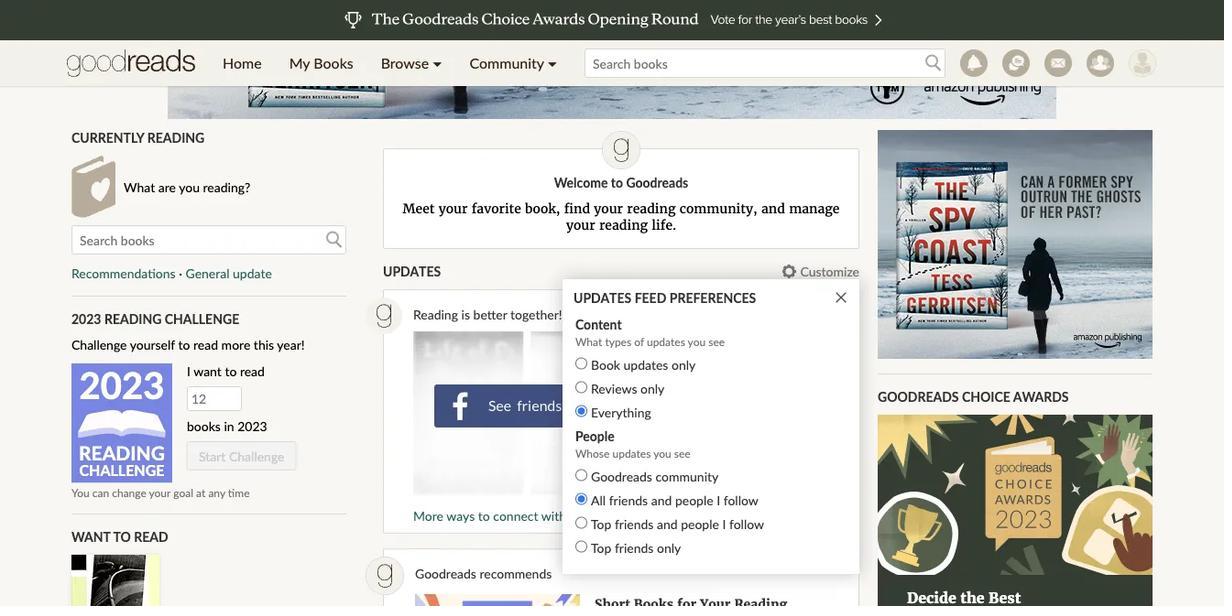 Task type: locate. For each thing, give the bounding box(es) containing it.
recommendations
[[71, 266, 176, 281]]

goodreads
[[626, 175, 689, 190], [878, 389, 959, 405], [591, 469, 652, 485], [415, 567, 477, 582]]

2 ▾ from the left
[[548, 54, 557, 72]]

read for want
[[240, 364, 265, 380]]

0 vertical spatial challenge
[[165, 311, 239, 327]]

challenge down in at the bottom left of page
[[229, 449, 285, 464]]

i down all friends and people i follow
[[723, 517, 726, 532]]

1 horizontal spatial see
[[674, 447, 691, 460]]

people
[[675, 493, 714, 508], [681, 517, 719, 532]]

and down goodreads community at the bottom
[[651, 493, 672, 508]]

1 vertical spatial what
[[576, 335, 602, 348]]

2 horizontal spatial i
[[723, 517, 726, 532]]

reading up yourself
[[104, 311, 162, 327]]

what are you reading?
[[124, 179, 250, 195]]

community
[[470, 54, 544, 72]]

welcome to goodreads
[[554, 175, 689, 190]]

friends down top friends and people i follow in the bottom of the page
[[615, 540, 654, 556]]

only down content what types of updates you see
[[672, 357, 696, 373]]

1 vertical spatial follow
[[730, 517, 764, 532]]

and for top friends and people i follow
[[657, 517, 678, 532]]

challenge up challenge yourself to read more this year!
[[165, 311, 239, 327]]

your right meet
[[439, 201, 468, 217]]

0 horizontal spatial updates
[[383, 264, 441, 279]]

1 vertical spatial top
[[591, 540, 612, 556]]

more
[[413, 509, 444, 524]]

people down all friends and people i follow
[[681, 517, 719, 532]]

challenge
[[79, 461, 165, 479]]

2023
[[71, 311, 101, 327], [79, 363, 164, 407], [238, 419, 267, 435]]

community
[[656, 469, 719, 485]]

0 vertical spatial follow
[[724, 493, 759, 508]]

top friends and people i follow
[[591, 517, 764, 532]]

updates down the of on the bottom right of page
[[624, 357, 669, 373]]

only for updates
[[672, 357, 696, 373]]

friends up top friends only
[[615, 517, 654, 532]]

1 vertical spatial updates
[[574, 290, 632, 306]]

to left read
[[113, 529, 131, 545]]

updates up "reading is better together! add friends to see what they're reading."
[[574, 290, 632, 306]]

reading?
[[203, 179, 250, 195]]

only
[[672, 357, 696, 373], [641, 381, 665, 397], [657, 540, 681, 556]]

1 vertical spatial and
[[651, 493, 672, 508]]

0 vertical spatial top
[[591, 517, 612, 532]]

reviews
[[591, 381, 637, 397]]

to right want at the left
[[225, 364, 237, 380]]

0 vertical spatial people
[[675, 493, 714, 508]]

▾ right the browse
[[433, 54, 442, 72]]

people down community
[[675, 493, 714, 508]]

0 horizontal spatial i
[[187, 364, 191, 380]]

0 vertical spatial search books text field
[[585, 49, 946, 78]]

dismiss image
[[834, 291, 849, 305]]

search books text field for search for books to add to your shelves search box
[[585, 49, 946, 78]]

my books link
[[276, 40, 367, 86]]

read
[[193, 337, 218, 353], [240, 364, 265, 380]]

2 vertical spatial challenge
[[229, 449, 285, 464]]

top for top friends and people i follow
[[591, 517, 612, 532]]

goodreads left choice
[[878, 389, 959, 405]]

menu
[[209, 40, 571, 86]]

i left want at the left
[[187, 364, 191, 380]]

update
[[233, 266, 272, 281]]

None radio
[[576, 358, 587, 370], [576, 382, 587, 394], [576, 406, 587, 418], [576, 470, 587, 482], [576, 494, 587, 506], [576, 541, 587, 553], [576, 358, 587, 370], [576, 382, 587, 394], [576, 406, 587, 418], [576, 470, 587, 482], [576, 494, 587, 506], [576, 541, 587, 553]]

and inside 'meet your favorite book, find your reading community, and manage your reading life.'
[[762, 201, 785, 217]]

friends right all on the bottom of the page
[[609, 493, 648, 508]]

follow for all friends and people i follow
[[724, 493, 759, 508]]

1 horizontal spatial ▾
[[548, 54, 557, 72]]

goodreads for goodreads choice awards
[[878, 389, 959, 405]]

friends for top friends and people i follow
[[615, 517, 654, 532]]

whose
[[576, 447, 610, 460]]

goodreads for goodreads community
[[591, 469, 652, 485]]

Search books text field
[[585, 49, 946, 78], [71, 226, 346, 255]]

notifications image
[[961, 49, 988, 77]]

and down all friends and people i follow
[[657, 517, 678, 532]]

updates
[[383, 264, 441, 279], [574, 290, 632, 306]]

1 horizontal spatial updates
[[574, 290, 632, 306]]

your
[[439, 201, 468, 217], [594, 201, 623, 217], [566, 217, 595, 234], [149, 486, 171, 500]]

Number of books you want to read in 2023 number field
[[187, 387, 242, 412]]

what
[[124, 179, 155, 195], [576, 335, 602, 348]]

2023 down yourself
[[79, 363, 164, 407]]

goodreads up short books for your reading challenge image
[[415, 567, 477, 582]]

friends up types
[[592, 307, 630, 323]]

read down this
[[240, 364, 265, 380]]

home link
[[209, 40, 276, 86]]

books
[[187, 419, 221, 435]]

follow for top friends and people i follow
[[730, 517, 764, 532]]

2 horizontal spatial you
[[688, 335, 706, 348]]

customize button
[[782, 264, 860, 280]]

recommendations link
[[71, 266, 176, 281]]

1 vertical spatial search books text field
[[71, 226, 346, 255]]

with
[[542, 509, 566, 524]]

you
[[179, 179, 200, 195], [688, 335, 706, 348], [654, 447, 672, 460]]

1 top from the top
[[591, 517, 612, 532]]

2 vertical spatial only
[[657, 540, 681, 556]]

1 vertical spatial i
[[717, 493, 721, 508]]

0 vertical spatial see
[[649, 307, 668, 323]]

0 horizontal spatial search books text field
[[71, 226, 346, 255]]

2 vertical spatial you
[[654, 447, 672, 460]]

0 vertical spatial you
[[179, 179, 200, 195]]

goodreads up life.
[[626, 175, 689, 190]]

community ▾
[[470, 54, 557, 72]]

0 horizontal spatial see
[[649, 307, 668, 323]]

community ▾ button
[[456, 40, 571, 86]]

updates
[[647, 335, 685, 348], [624, 357, 669, 373], [613, 447, 651, 460]]

menu containing home
[[209, 40, 571, 86]]

1 horizontal spatial you
[[654, 447, 672, 460]]

read up want at the left
[[193, 337, 218, 353]]

see up community
[[674, 447, 691, 460]]

0 horizontal spatial you
[[179, 179, 200, 195]]

updates up goodreads icon
[[383, 264, 441, 279]]

▾ right community
[[548, 54, 557, 72]]

search books text field for search for books to add to your shelves search field
[[71, 226, 346, 255]]

1 vertical spatial you
[[688, 335, 706, 348]]

0 horizontal spatial what
[[124, 179, 155, 195]]

reading for currently reading
[[147, 130, 205, 145]]

all
[[591, 493, 606, 508]]

follow up top friends and people i follow in the bottom of the page
[[724, 493, 759, 508]]

they're
[[702, 307, 741, 323]]

you right are on the left
[[179, 179, 200, 195]]

book
[[591, 357, 620, 373]]

1 ▾ from the left
[[433, 54, 442, 72]]

2 horizontal spatial see
[[709, 335, 725, 348]]

of
[[634, 335, 644, 348]]

2 vertical spatial updates
[[613, 447, 651, 460]]

0 vertical spatial updates
[[383, 264, 441, 279]]

challenge inside button
[[229, 449, 285, 464]]

your right book,
[[566, 217, 595, 234]]

book,
[[525, 201, 560, 217]]

only down top friends and people i follow in the bottom of the page
[[657, 540, 681, 556]]

recommendations · general update
[[71, 266, 272, 281]]

community,
[[680, 201, 758, 217]]

1 horizontal spatial i
[[717, 493, 721, 508]]

i down community
[[717, 493, 721, 508]]

follow down all friends and people i follow
[[730, 517, 764, 532]]

what down content
[[576, 335, 602, 348]]

content what types of updates you see
[[576, 317, 725, 348]]

reading left is
[[413, 307, 458, 323]]

1 vertical spatial see
[[709, 335, 725, 348]]

what left are on the left
[[124, 179, 155, 195]]

2 top from the top
[[591, 540, 612, 556]]

home
[[223, 54, 262, 72]]

0 vertical spatial 2023
[[71, 311, 101, 327]]

your left goal
[[149, 486, 171, 500]]

2 vertical spatial advertisement region
[[365, 549, 938, 607]]

friend requests image
[[1087, 49, 1114, 77]]

only down book updates only
[[641, 381, 665, 397]]

0 vertical spatial and
[[762, 201, 785, 217]]

reading up are on the left
[[147, 130, 205, 145]]

1 horizontal spatial read
[[240, 364, 265, 380]]

follow
[[724, 493, 759, 508], [730, 517, 764, 532]]

and
[[762, 201, 785, 217], [651, 493, 672, 508], [657, 517, 678, 532]]

reading
[[627, 201, 676, 217], [599, 217, 648, 234]]

currently reading
[[71, 130, 205, 145]]

about looking image
[[71, 556, 159, 607]]

you up goodreads community at the bottom
[[654, 447, 672, 460]]

what inside content what types of updates you see
[[576, 335, 602, 348]]

awards
[[1013, 389, 1069, 405]]

0 horizontal spatial read
[[193, 337, 218, 353]]

goodreads up all on the bottom of the page
[[591, 469, 652, 485]]

and left manage
[[762, 201, 785, 217]]

None radio
[[576, 518, 587, 529]]

2023 down recommendations
[[71, 311, 101, 327]]

reading for 2023 reading challenge
[[104, 311, 162, 327]]

updates up goodreads community at the bottom
[[613, 447, 651, 460]]

reading
[[147, 130, 205, 145], [413, 307, 458, 323], [104, 311, 162, 327]]

friends
[[592, 307, 630, 323], [609, 493, 648, 508], [570, 509, 609, 524], [615, 517, 654, 532], [615, 540, 654, 556]]

0 horizontal spatial ▾
[[433, 54, 442, 72]]

friends down all on the bottom of the page
[[570, 509, 609, 524]]

▾ for community ▾
[[548, 54, 557, 72]]

2023 right in at the bottom left of page
[[238, 419, 267, 435]]

1 vertical spatial read
[[240, 364, 265, 380]]

0 vertical spatial read
[[193, 337, 218, 353]]

you inside people whose updates you see
[[654, 447, 672, 460]]

0 vertical spatial only
[[672, 357, 696, 373]]

0 vertical spatial updates
[[647, 335, 685, 348]]

read for yourself
[[193, 337, 218, 353]]

books
[[314, 54, 354, 72]]

reading left life.
[[599, 217, 648, 234]]

goodreads choice awards
[[878, 389, 1069, 405]]

challenge
[[165, 311, 239, 327], [71, 337, 127, 353], [229, 449, 285, 464]]

welcome
[[554, 175, 608, 190]]

updates right the of on the bottom right of page
[[647, 335, 685, 348]]

1 vertical spatial people
[[681, 517, 719, 532]]

updates inside content what types of updates you see
[[647, 335, 685, 348]]

your down the welcome to goodreads
[[594, 201, 623, 217]]

2 vertical spatial and
[[657, 517, 678, 532]]

see down they're
[[709, 335, 725, 348]]

see down updates feed preferences
[[649, 307, 668, 323]]

want
[[71, 529, 110, 545]]

2 vertical spatial see
[[674, 447, 691, 460]]

what
[[671, 307, 699, 323]]

reading down the welcome to goodreads
[[627, 201, 676, 217]]

2 vertical spatial i
[[723, 517, 726, 532]]

0 vertical spatial i
[[187, 364, 191, 380]]

1 horizontal spatial what
[[576, 335, 602, 348]]

reading is better together! add friends to see what they're reading.
[[413, 307, 789, 323]]

you
[[71, 486, 90, 500]]

start challenge
[[199, 449, 285, 464]]

preferences
[[670, 290, 756, 306]]

want
[[194, 364, 222, 380]]

you down what
[[688, 335, 706, 348]]

time
[[228, 486, 250, 500]]

browse
[[381, 54, 429, 72]]

i
[[187, 364, 191, 380], [717, 493, 721, 508], [723, 517, 726, 532]]

1 vertical spatial 2023
[[79, 363, 164, 407]]

challenge left yourself
[[71, 337, 127, 353]]

to right ways
[[478, 509, 490, 524]]

1 horizontal spatial search books text field
[[585, 49, 946, 78]]

advertisement region
[[168, 0, 1057, 119], [878, 130, 1153, 359], [365, 549, 938, 607]]



Task type: vqa. For each thing, say whether or not it's contained in the screenshot.
Feed
yes



Task type: describe. For each thing, give the bounding box(es) containing it.
goodreads choice awards image
[[878, 415, 1153, 576]]

browse ▾
[[381, 54, 442, 72]]

i for top friends and people i follow
[[723, 517, 726, 532]]

2023 for 2023 reading challenge
[[71, 311, 101, 327]]

change
[[112, 486, 146, 500]]

general
[[186, 266, 230, 281]]

at
[[196, 486, 206, 500]]

better
[[473, 307, 507, 323]]

people for all friends and people i follow
[[675, 493, 714, 508]]

inbox image
[[1045, 49, 1072, 77]]

start challenge button
[[187, 442, 296, 471]]

currently
[[71, 130, 144, 145]]

want to read
[[71, 529, 168, 545]]

only for friends
[[657, 540, 681, 556]]

reading challenge
[[79, 442, 165, 479]]

1 vertical spatial advertisement region
[[878, 130, 1153, 359]]

goodreads recommends
[[415, 567, 552, 582]]

friends for all friends and people i follow
[[609, 493, 648, 508]]

all friends and people i follow
[[591, 493, 759, 508]]

people
[[576, 429, 615, 444]]

recommends
[[480, 567, 552, 582]]

updates inside people whose updates you see
[[613, 447, 651, 460]]

goodreads community
[[591, 469, 719, 485]]

reading
[[79, 442, 165, 465]]

goodreads for goodreads recommends
[[415, 567, 477, 582]]

challenge yourself to read more this year!
[[71, 337, 305, 353]]

0 vertical spatial advertisement region
[[168, 0, 1057, 119]]

year!
[[277, 337, 305, 353]]

ways
[[447, 509, 475, 524]]

updates for updates feed preferences
[[574, 290, 632, 306]]

you inside content what types of updates you see
[[688, 335, 706, 348]]

i want to read
[[187, 364, 265, 380]]

0 vertical spatial what
[[124, 179, 155, 195]]

people for top friends and people i follow
[[681, 517, 719, 532]]

everything
[[591, 405, 651, 420]]

any
[[208, 486, 225, 500]]

1 vertical spatial challenge
[[71, 337, 127, 353]]

more ways to connect with friends link
[[413, 509, 609, 524]]

read
[[134, 529, 168, 545]]

welcome to goodreads image
[[602, 131, 641, 170]]

book updates only
[[591, 357, 696, 373]]

1 vertical spatial only
[[641, 381, 665, 397]]

meet your favorite book, find your reading community, and manage your reading life.
[[403, 201, 840, 234]]

together!
[[511, 307, 562, 323]]

add
[[565, 307, 588, 323]]

goal
[[173, 486, 193, 500]]

find
[[564, 201, 590, 217]]

see inside people whose updates you see
[[674, 447, 691, 460]]

this
[[254, 337, 274, 353]]

choice
[[962, 389, 1011, 405]]

·
[[179, 266, 182, 281]]

updates for updates
[[383, 264, 441, 279]]

life.
[[652, 217, 676, 234]]

types
[[605, 335, 632, 348]]

start
[[199, 449, 226, 464]]

customize
[[801, 264, 860, 280]]

favorite
[[472, 201, 521, 217]]

books in 2023
[[187, 419, 267, 435]]

2023 for 2023
[[79, 363, 164, 407]]

my
[[289, 54, 310, 72]]

more
[[221, 337, 250, 353]]

content
[[576, 317, 622, 332]]

are
[[158, 179, 176, 195]]

browse ▾ button
[[367, 40, 456, 86]]

ruby anderson image
[[1129, 49, 1157, 77]]

in
[[224, 419, 234, 435]]

is
[[462, 307, 470, 323]]

Search for books to add to your shelves search field
[[71, 226, 346, 255]]

goodreads image
[[366, 298, 402, 335]]

2023 reading challenge
[[71, 311, 239, 327]]

more ways to connect with friends
[[413, 509, 609, 524]]

i for all friends and people i follow
[[717, 493, 721, 508]]

and for all friends and people i follow
[[651, 493, 672, 508]]

meet
[[403, 201, 435, 217]]

reviews only
[[591, 381, 665, 397]]

yourself
[[130, 337, 175, 353]]

my group discussions image
[[1003, 49, 1030, 77]]

Search for books to add to your shelves search field
[[585, 49, 946, 78]]

▾ for browse ▾
[[433, 54, 442, 72]]

to right yourself
[[178, 337, 190, 353]]

see inside content what types of updates you see
[[709, 335, 725, 348]]

2 vertical spatial 2023
[[238, 419, 267, 435]]

feed
[[635, 290, 667, 306]]

to down 'feed'
[[634, 307, 646, 323]]

general update button
[[186, 266, 272, 281]]

connect
[[493, 509, 539, 524]]

can
[[92, 486, 109, 500]]

friends for top friends only
[[615, 540, 654, 556]]

sponsored item options image
[[834, 557, 859, 582]]

sponsored item icon image
[[366, 557, 404, 596]]

updates feed preferences
[[574, 290, 756, 306]]

people whose updates you see
[[576, 429, 691, 460]]

reading.
[[745, 307, 789, 323]]

top for top friends only
[[591, 540, 612, 556]]

1 vertical spatial updates
[[624, 357, 669, 373]]

see facebook friends who are on goodreads image
[[413, 332, 757, 495]]

to down welcome to goodreads icon on the top of the page
[[611, 175, 623, 190]]

my books
[[289, 54, 354, 72]]

short books for your reading challenge image
[[415, 595, 580, 607]]

you can change your goal at any time
[[71, 486, 250, 500]]



